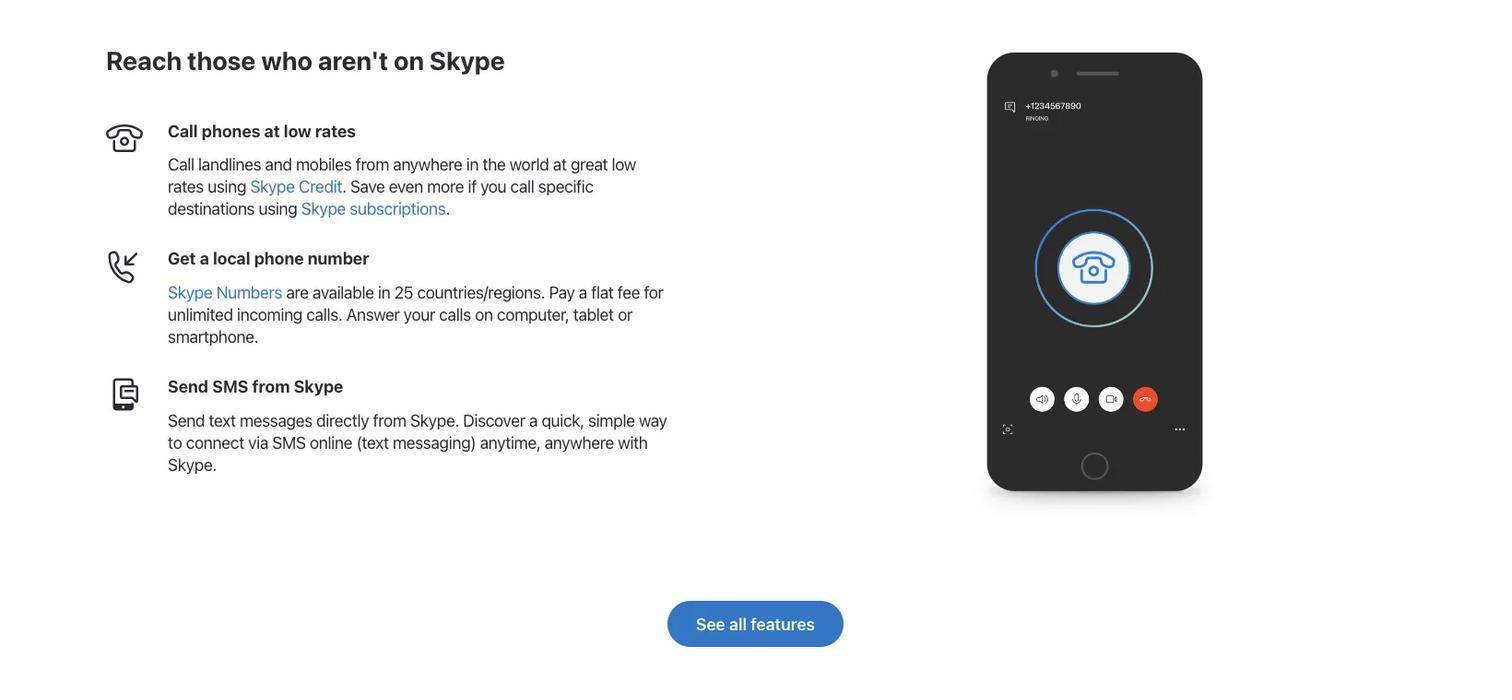 Task type: vqa. For each thing, say whether or not it's contained in the screenshot.
using
yes



Task type: describe. For each thing, give the bounding box(es) containing it.
pay
[[549, 283, 575, 302]]

are
[[286, 283, 309, 302]]

0 horizontal spatial sms
[[212, 377, 248, 396]]

discover
[[463, 411, 525, 430]]

. save even more if you call specific destinations using
[[168, 177, 594, 219]]

skype for skype credit
[[250, 177, 295, 197]]

get
[[168, 249, 196, 269]]

with
[[618, 433, 648, 453]]

using inside call landlines and mobiles from anywhere in the world at great low rates using
[[208, 177, 246, 197]]

if
[[468, 177, 477, 197]]

mobiles
[[296, 155, 352, 174]]

see all features
[[696, 614, 815, 634]]

a inside send text messages directly from skype. discover a quick, simple way to connect via sms online (text messaging) anytime, anywhere with skype.
[[529, 411, 538, 430]]

see
[[696, 614, 725, 634]]

low inside call landlines and mobiles from anywhere in the world at great low rates using
[[612, 155, 636, 174]]

fee
[[618, 283, 640, 302]]

reach
[[106, 45, 182, 76]]

incoming
[[237, 305, 302, 325]]

those
[[187, 45, 256, 76]]

from for 
[[356, 155, 389, 174]]

send text messages directly from skype. discover a quick, simple way to connect via sms online (text messaging) anytime, anywhere with skype.
[[168, 411, 667, 475]]

anywhere inside call landlines and mobiles from anywhere in the world at great low rates using
[[393, 155, 462, 174]]

online
[[310, 433, 352, 453]]

more
[[427, 177, 464, 197]]

call landlines and mobiles from anywhere in the world at great low rates using
[[168, 155, 636, 197]]

0 vertical spatial rates
[[315, 121, 356, 141]]

text
[[209, 411, 236, 430]]

call phones at low rates
[[168, 121, 356, 141]]

skype credit link
[[250, 177, 342, 197]]

0 vertical spatial low
[[284, 121, 311, 141]]

from for 
[[373, 411, 406, 430]]


[[106, 376, 143, 413]]

credit
[[299, 177, 342, 197]]

all
[[729, 614, 747, 634]]

skype numbers link
[[168, 283, 282, 302]]

connect
[[186, 433, 244, 453]]

tablet
[[573, 305, 614, 325]]

great
[[571, 155, 608, 174]]

skype for skype numbers
[[168, 283, 212, 302]]

via
[[248, 433, 268, 453]]


[[106, 248, 143, 285]]

even
[[389, 177, 423, 197]]

skype subscriptions link
[[301, 199, 446, 219]]

available
[[313, 283, 374, 302]]

on inside are available in 25 countries/regions. pay a flat fee for unlimited incoming calls. answer your calls on computer, tablet or smartphone.
[[475, 305, 493, 325]]



Task type: locate. For each thing, give the bounding box(es) containing it.
in inside are available in 25 countries/regions. pay a flat fee for unlimited incoming calls. answer your calls on computer, tablet or smartphone.
[[378, 283, 390, 302]]

for
[[644, 283, 664, 302]]

0 horizontal spatial .
[[342, 177, 346, 197]]

world
[[510, 155, 549, 174]]

smartphone.
[[168, 327, 258, 347]]

1 send from the top
[[168, 377, 208, 396]]

0 vertical spatial on
[[394, 45, 424, 76]]

calls
[[439, 305, 471, 325]]

who
[[261, 45, 313, 76]]

anywhere inside send text messages directly from skype. discover a quick, simple way to connect via sms online (text messaging) anytime, anywhere with skype.
[[545, 433, 614, 453]]

calls.
[[306, 305, 342, 325]]

low up and
[[284, 121, 311, 141]]

countries/regions.
[[417, 283, 545, 302]]

2 vertical spatial from
[[373, 411, 406, 430]]

2 vertical spatial a
[[529, 411, 538, 430]]

. down more
[[446, 199, 450, 219]]

0 vertical spatial in
[[466, 155, 479, 174]]

unlimited
[[168, 305, 233, 325]]

1 vertical spatial low
[[612, 155, 636, 174]]

send up to
[[168, 411, 205, 430]]

way
[[639, 411, 667, 430]]

.
[[342, 177, 346, 197], [446, 199, 450, 219]]

phone
[[254, 249, 304, 269]]

1 vertical spatial send
[[168, 411, 205, 430]]

2 horizontal spatial a
[[579, 283, 587, 302]]

a
[[200, 249, 209, 269], [579, 283, 587, 302], [529, 411, 538, 430]]

number
[[308, 249, 369, 269]]

0 vertical spatial anywhere
[[393, 155, 462, 174]]

aren't
[[318, 45, 388, 76]]

directly
[[316, 411, 369, 430]]

from up (text
[[373, 411, 406, 430]]

1 vertical spatial from
[[252, 377, 290, 396]]

0 horizontal spatial on
[[394, 45, 424, 76]]

skype. up messaging)
[[410, 411, 459, 430]]

rates up mobiles
[[315, 121, 356, 141]]

0 vertical spatial at
[[264, 121, 280, 141]]

specific
[[538, 177, 594, 197]]

numbers
[[216, 283, 282, 302]]

messages
[[240, 411, 312, 430]]

sms
[[212, 377, 248, 396], [272, 433, 306, 453]]

0 vertical spatial skype.
[[410, 411, 459, 430]]

skype numbers
[[168, 283, 282, 302]]

1 vertical spatial .
[[446, 199, 450, 219]]

1 horizontal spatial rates
[[315, 121, 356, 141]]

0 vertical spatial send
[[168, 377, 208, 396]]

messaging)
[[393, 433, 476, 453]]

1 vertical spatial a
[[579, 283, 587, 302]]

1 vertical spatial sms
[[272, 433, 306, 453]]

local
[[213, 249, 250, 269]]

at inside call landlines and mobiles from anywhere in the world at great low rates using
[[553, 155, 567, 174]]

using down skype credit link
[[259, 199, 297, 219]]

anywhere down quick,
[[545, 433, 614, 453]]

skype. down to
[[168, 455, 217, 475]]

0 horizontal spatial at
[[264, 121, 280, 141]]

call for call landlines and mobiles from anywhere in the world at great low rates using
[[168, 155, 194, 174]]

the
[[483, 155, 506, 174]]

in left the 25
[[378, 283, 390, 302]]

0 vertical spatial from
[[356, 155, 389, 174]]

anytime,
[[480, 433, 541, 453]]

computer,
[[497, 305, 569, 325]]

get a local phone number
[[168, 249, 369, 269]]

skype subscriptions .
[[301, 199, 450, 219]]

1 vertical spatial anywhere
[[545, 433, 614, 453]]

in inside call landlines and mobiles from anywhere in the world at great low rates using
[[466, 155, 479, 174]]

1 vertical spatial skype.
[[168, 455, 217, 475]]

and
[[265, 155, 292, 174]]

from
[[356, 155, 389, 174], [252, 377, 290, 396], [373, 411, 406, 430]]

0 vertical spatial using
[[208, 177, 246, 197]]

a inside are available in 25 countries/regions. pay a flat fee for unlimited incoming calls. answer your calls on computer, tablet or smartphone.
[[579, 283, 587, 302]]

2 call from the top
[[168, 155, 194, 174]]

subscriptions
[[350, 199, 446, 219]]

at
[[264, 121, 280, 141], [553, 155, 567, 174]]

. inside the . save even more if you call specific destinations using
[[342, 177, 346, 197]]

on
[[394, 45, 424, 76], [475, 305, 493, 325]]

skype
[[430, 45, 505, 76], [250, 177, 295, 197], [301, 199, 346, 219], [168, 283, 212, 302], [294, 377, 343, 396]]

send down smartphone.
[[168, 377, 208, 396]]

low right great
[[612, 155, 636, 174]]

call left landlines
[[168, 155, 194, 174]]

0 vertical spatial sms
[[212, 377, 248, 396]]

1 horizontal spatial sms
[[272, 433, 306, 453]]

skype credit
[[250, 177, 342, 197]]

1 vertical spatial in
[[378, 283, 390, 302]]

your
[[404, 305, 435, 325]]

1 horizontal spatial skype.
[[410, 411, 459, 430]]

sms up text
[[212, 377, 248, 396]]

low
[[284, 121, 311, 141], [612, 155, 636, 174]]

call inside call landlines and mobiles from anywhere in the world at great low rates using
[[168, 155, 194, 174]]

. left save
[[342, 177, 346, 197]]

rates up destinations
[[168, 177, 204, 197]]

skype for skype subscriptions .
[[301, 199, 346, 219]]

at up and
[[264, 121, 280, 141]]

in left "the"
[[466, 155, 479, 174]]

send for send text messages directly from skype. discover a quick, simple way to connect via sms online (text messaging) anytime, anywhere with skype.
[[168, 411, 205, 430]]

using
[[208, 177, 246, 197], [259, 199, 297, 219]]

1 horizontal spatial a
[[529, 411, 538, 430]]

1 horizontal spatial on
[[475, 305, 493, 325]]

simple
[[588, 411, 635, 430]]

1 vertical spatial at
[[553, 155, 567, 174]]

sms inside send text messages directly from skype. discover a quick, simple way to connect via sms online (text messaging) anytime, anywhere with skype.
[[272, 433, 306, 453]]

in
[[466, 155, 479, 174], [378, 283, 390, 302]]

1 horizontal spatial using
[[259, 199, 297, 219]]

to
[[168, 433, 182, 453]]

a left quick,
[[529, 411, 538, 430]]

1 horizontal spatial anywhere
[[545, 433, 614, 453]]

0 horizontal spatial a
[[200, 249, 209, 269]]

anywhere up more
[[393, 155, 462, 174]]

from up messages
[[252, 377, 290, 396]]

0 horizontal spatial using
[[208, 177, 246, 197]]

rates inside call landlines and mobiles from anywhere in the world at great low rates using
[[168, 177, 204, 197]]

landlines
[[198, 155, 261, 174]]


[[106, 120, 143, 157]]

1 horizontal spatial .
[[446, 199, 450, 219]]

from inside send text messages directly from skype. discover a quick, simple way to connect via sms online (text messaging) anytime, anywhere with skype.
[[373, 411, 406, 430]]

phones
[[202, 121, 260, 141]]

destinations
[[168, 199, 255, 219]]

main content
[[0, 0, 1511, 656]]

0 horizontal spatial low
[[284, 121, 311, 141]]

1 vertical spatial on
[[475, 305, 493, 325]]

1 vertical spatial call
[[168, 155, 194, 174]]

on right aren't
[[394, 45, 424, 76]]

or
[[618, 305, 633, 325]]

send inside send text messages directly from skype. discover a quick, simple way to connect via sms online (text messaging) anytime, anywhere with skype.
[[168, 411, 205, 430]]

flat
[[591, 283, 614, 302]]

25
[[394, 283, 413, 302]]

quick,
[[542, 411, 584, 430]]

at up specific
[[553, 155, 567, 174]]

reach those who aren't on skype
[[106, 45, 505, 76]]

1 horizontal spatial at
[[553, 155, 567, 174]]

1 horizontal spatial in
[[466, 155, 479, 174]]

call
[[168, 121, 198, 141], [168, 155, 194, 174]]

0 vertical spatial a
[[200, 249, 209, 269]]

2 send from the top
[[168, 411, 205, 430]]

main content containing 
[[0, 0, 1511, 656]]

from up save
[[356, 155, 389, 174]]

1 horizontal spatial low
[[612, 155, 636, 174]]

are available in 25 countries/regions. pay a flat fee for unlimited incoming calls. answer your calls on computer, tablet or smartphone.
[[168, 283, 664, 347]]

1 vertical spatial using
[[259, 199, 297, 219]]

0 horizontal spatial in
[[378, 283, 390, 302]]

(text
[[356, 433, 389, 453]]

0 horizontal spatial anywhere
[[393, 155, 462, 174]]

0 horizontal spatial rates
[[168, 177, 204, 197]]

you
[[480, 177, 506, 197]]

using inside the . save even more if you call specific destinations using
[[259, 199, 297, 219]]

see all features link
[[668, 601, 844, 647]]

send
[[168, 377, 208, 396], [168, 411, 205, 430]]

features
[[751, 614, 815, 634]]

0 vertical spatial call
[[168, 121, 198, 141]]

sms down messages
[[272, 433, 306, 453]]

send sms from skype
[[168, 377, 343, 396]]

using down landlines
[[208, 177, 246, 197]]

call
[[510, 177, 534, 197]]

answer
[[346, 305, 400, 325]]

a right get
[[200, 249, 209, 269]]

call left 'phones'
[[168, 121, 198, 141]]

send for send sms from skype
[[168, 377, 208, 396]]

save
[[350, 177, 385, 197]]

1 call from the top
[[168, 121, 198, 141]]

anywhere
[[393, 155, 462, 174], [545, 433, 614, 453]]

0 horizontal spatial skype.
[[168, 455, 217, 475]]

skype.
[[410, 411, 459, 430], [168, 455, 217, 475]]

on down countries/regions.
[[475, 305, 493, 325]]

from inside call landlines and mobiles from anywhere in the world at great low rates using
[[356, 155, 389, 174]]

0 vertical spatial .
[[342, 177, 346, 197]]

call for call phones at low rates
[[168, 121, 198, 141]]

1 vertical spatial rates
[[168, 177, 204, 197]]

a left flat
[[579, 283, 587, 302]]

rates
[[315, 121, 356, 141], [168, 177, 204, 197]]



